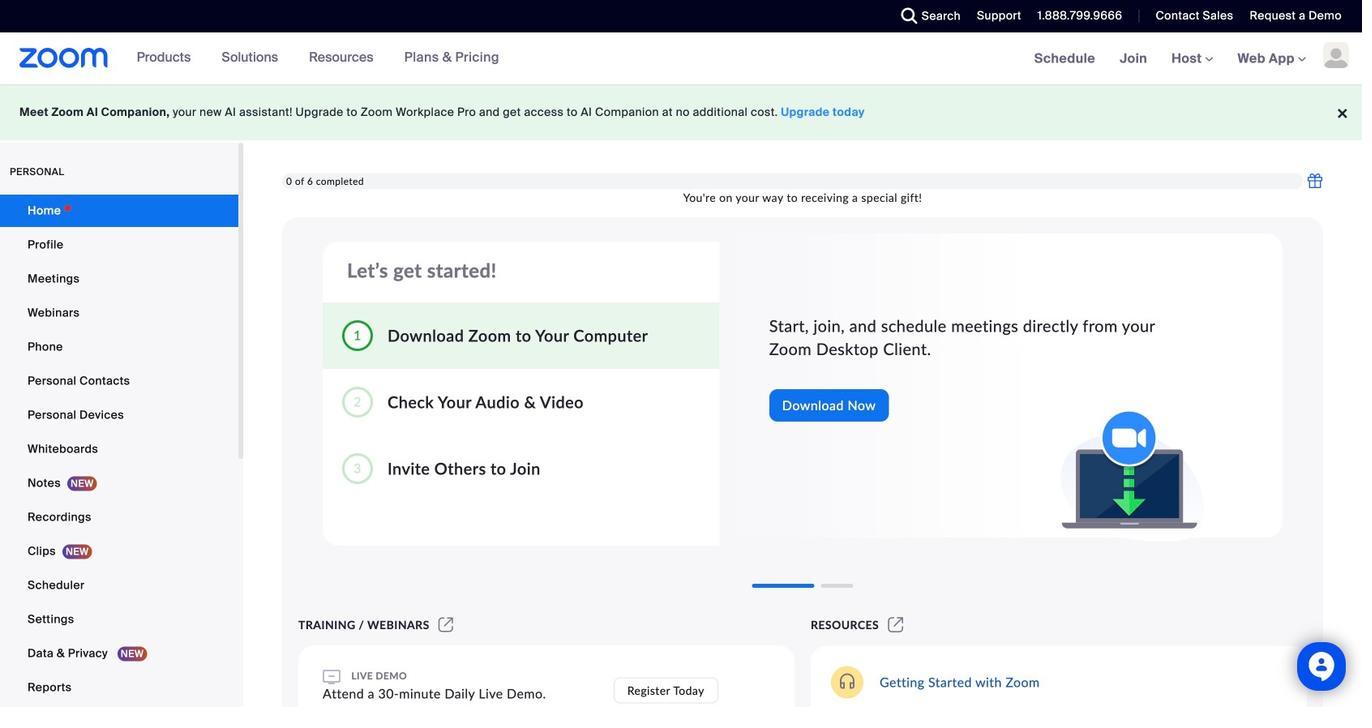 Task type: locate. For each thing, give the bounding box(es) containing it.
zoom logo image
[[19, 48, 108, 68]]

profile picture image
[[1324, 42, 1350, 68]]

meetings navigation
[[1022, 32, 1363, 86]]

0 horizontal spatial window new image
[[436, 618, 456, 632]]

footer
[[0, 84, 1363, 140]]

1 window new image from the left
[[436, 618, 456, 632]]

1 horizontal spatial window new image
[[886, 618, 906, 632]]

window new image
[[436, 618, 456, 632], [886, 618, 906, 632]]

banner
[[0, 32, 1363, 86]]

product information navigation
[[108, 32, 512, 84]]



Task type: describe. For each thing, give the bounding box(es) containing it.
personal menu menu
[[0, 195, 238, 706]]

2 window new image from the left
[[886, 618, 906, 632]]



Task type: vqa. For each thing, say whether or not it's contained in the screenshot.
meetings "navigation"
yes



